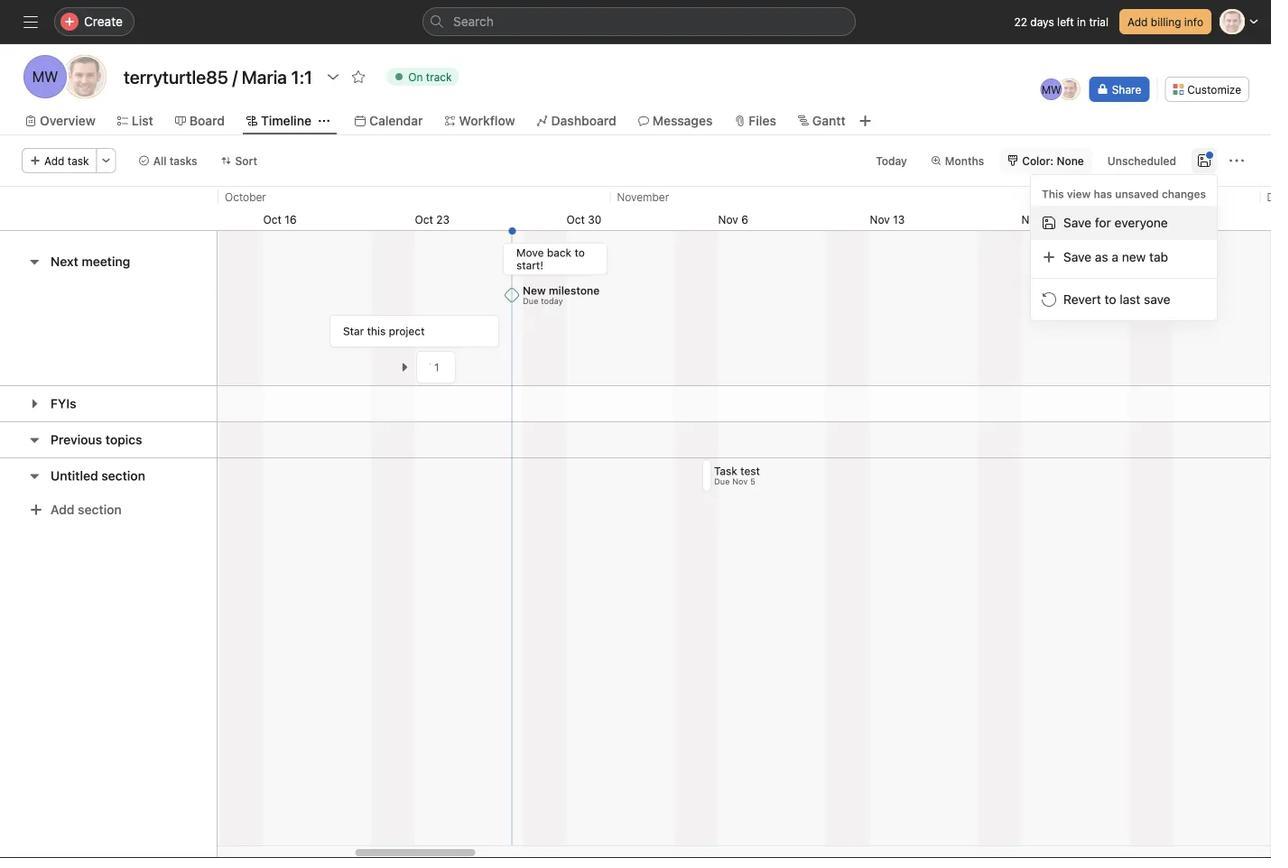 Task type: describe. For each thing, give the bounding box(es) containing it.
share
[[1112, 83, 1142, 96]]

1 horizontal spatial tt
[[1063, 83, 1077, 96]]

left
[[1058, 15, 1074, 28]]

previous
[[51, 433, 102, 447]]

save for everyone menu item
[[1031, 206, 1217, 240]]

to inside move back to start!
[[575, 247, 585, 259]]

search
[[453, 14, 494, 29]]

task
[[715, 465, 738, 477]]

test
[[741, 465, 761, 477]]

add for add section
[[51, 503, 74, 517]]

dashboard link
[[537, 111, 617, 131]]

all tasks
[[153, 154, 197, 167]]

project
[[389, 325, 425, 338]]

previous topics button
[[51, 424, 142, 456]]

add section
[[51, 503, 122, 517]]

show subtasks for task what's something that was harder than expected? image
[[400, 362, 410, 373]]

previous topics
[[51, 433, 142, 447]]

messages
[[653, 113, 713, 128]]

changes
[[1162, 188, 1206, 200]]

revert to last save
[[1064, 292, 1171, 307]]

overview
[[40, 113, 96, 128]]

22
[[1015, 15, 1028, 28]]

create
[[84, 14, 123, 29]]

everyone
[[1115, 215, 1168, 230]]

task test due nov 5
[[715, 465, 761, 487]]

20
[[1045, 213, 1058, 226]]

view
[[1067, 188, 1091, 200]]

track
[[426, 70, 452, 83]]

1 horizontal spatial to
[[1105, 292, 1117, 307]]

november
[[617, 191, 669, 203]]

all
[[153, 154, 167, 167]]

all tasks button
[[131, 148, 205, 173]]

this
[[368, 325, 386, 338]]

on track
[[408, 70, 452, 83]]

for
[[1095, 215, 1111, 230]]

calendar
[[369, 113, 423, 128]]

board
[[189, 113, 225, 128]]

customize button
[[1165, 77, 1250, 102]]

add section button
[[22, 494, 129, 526]]

0 horizontal spatial mw
[[32, 68, 58, 85]]

overview link
[[25, 111, 96, 131]]

collapse task list for the section untitled section image
[[27, 469, 42, 484]]

info
[[1185, 15, 1204, 28]]

save
[[1144, 292, 1171, 307]]

customize
[[1188, 83, 1242, 96]]

timeline
[[261, 113, 312, 128]]

oct 23
[[415, 213, 450, 226]]

unsaved
[[1116, 188, 1159, 200]]

new
[[1122, 250, 1146, 265]]

new
[[523, 284, 546, 297]]

more actions image
[[101, 155, 112, 166]]

gantt link
[[798, 111, 846, 131]]

section for add section
[[78, 503, 122, 517]]

nov 6
[[718, 213, 748, 226]]

files link
[[735, 111, 777, 131]]

as
[[1095, 250, 1109, 265]]

color:
[[1022, 154, 1054, 167]]

on track button
[[379, 64, 467, 89]]

1 horizontal spatial mw
[[1042, 83, 1062, 96]]

1
[[435, 361, 440, 374]]

23
[[436, 213, 450, 226]]

save as a new tab
[[1064, 250, 1169, 265]]

topics
[[105, 433, 142, 447]]

dashboard
[[551, 113, 617, 128]]

add to starred image
[[351, 70, 366, 84]]

on
[[408, 70, 423, 83]]

expand task list for the section fyis image
[[27, 397, 42, 411]]

6
[[742, 213, 748, 226]]

days
[[1031, 15, 1054, 28]]

has
[[1094, 188, 1113, 200]]

search list box
[[423, 7, 856, 36]]

save options image
[[1197, 154, 1212, 168]]

22 days left in trial
[[1015, 15, 1109, 28]]

move back to start!
[[517, 247, 585, 272]]

section for untitled section
[[101, 469, 145, 484]]

sort button
[[213, 148, 266, 173]]

next
[[51, 254, 78, 269]]

unscheduled
[[1108, 154, 1177, 167]]

move
[[517, 247, 544, 259]]

calendar link
[[355, 111, 423, 131]]

star
[[344, 325, 365, 338]]

none
[[1057, 154, 1084, 167]]

star this project
[[344, 325, 425, 338]]

nov for nov 6
[[718, 213, 738, 226]]



Task type: vqa. For each thing, say whether or not it's contained in the screenshot.
Add task… inside the 'Header Examples' tree grid
no



Task type: locate. For each thing, give the bounding box(es) containing it.
add for add billing info
[[1128, 15, 1148, 28]]

3 oct from the left
[[567, 213, 585, 226]]

files
[[749, 113, 777, 128]]

1 vertical spatial due
[[715, 477, 730, 487]]

add task button
[[22, 148, 97, 173]]

show options image
[[326, 70, 341, 84]]

untitled section
[[51, 469, 145, 484]]

oct for oct 30
[[567, 213, 585, 226]]

None text field
[[119, 61, 317, 93]]

in
[[1077, 15, 1086, 28]]

2 save from the top
[[1064, 250, 1092, 265]]

oct left 16
[[263, 213, 282, 226]]

nov 20
[[1022, 213, 1058, 226]]

add inside add section button
[[51, 503, 74, 517]]

meeting
[[82, 254, 130, 269]]

add task
[[44, 154, 89, 167]]

oct 30
[[567, 213, 602, 226]]

this
[[1042, 188, 1064, 200]]

tt up overview in the top left of the page
[[76, 68, 94, 85]]

30
[[588, 213, 602, 226]]

oct left the 23 in the left top of the page
[[415, 213, 433, 226]]

workflow
[[459, 113, 515, 128]]

0 vertical spatial save
[[1064, 215, 1092, 230]]

this view has unsaved changes
[[1042, 188, 1206, 200]]

add left billing
[[1128, 15, 1148, 28]]

untitled
[[51, 469, 98, 484]]

0 horizontal spatial to
[[575, 247, 585, 259]]

today
[[541, 296, 564, 306]]

nov left 5
[[733, 477, 748, 487]]

fyis
[[51, 396, 76, 411]]

tt
[[76, 68, 94, 85], [1063, 83, 1077, 96]]

due left test
[[715, 477, 730, 487]]

add inside add billing info button
[[1128, 15, 1148, 28]]

0 horizontal spatial oct
[[263, 213, 282, 226]]

0 horizontal spatial tt
[[76, 68, 94, 85]]

due inside new milestone due today
[[523, 296, 539, 306]]

collapse task list for the section previous topics image
[[27, 433, 42, 447]]

sort
[[235, 154, 257, 167]]

new milestone due today
[[523, 284, 600, 306]]

list
[[132, 113, 153, 128]]

nov left 6
[[718, 213, 738, 226]]

nov left 20
[[1022, 213, 1042, 226]]

section down topics
[[101, 469, 145, 484]]

start!
[[517, 259, 544, 272]]

1 oct from the left
[[263, 213, 282, 226]]

0 vertical spatial due
[[523, 296, 539, 306]]

today
[[876, 154, 907, 167]]

16
[[285, 213, 297, 226]]

color: none button
[[1000, 148, 1093, 173]]

0 vertical spatial add
[[1128, 15, 1148, 28]]

oct for oct 23
[[415, 213, 433, 226]]

save
[[1064, 215, 1092, 230], [1064, 250, 1092, 265]]

share button
[[1090, 77, 1150, 102]]

next meeting
[[51, 254, 130, 269]]

oct 16
[[263, 213, 297, 226]]

to left last
[[1105, 292, 1117, 307]]

billing
[[1151, 15, 1182, 28]]

save inside menu item
[[1064, 215, 1092, 230]]

add down untitled
[[51, 503, 74, 517]]

oct left 30
[[567, 213, 585, 226]]

nov inside task test due nov 5
[[733, 477, 748, 487]]

today button
[[868, 148, 916, 173]]

section
[[101, 469, 145, 484], [78, 503, 122, 517]]

create button
[[54, 7, 135, 36]]

task
[[68, 154, 89, 167]]

messages link
[[638, 111, 713, 131]]

add billing info button
[[1120, 9, 1212, 34]]

add left task
[[44, 154, 65, 167]]

next meeting button
[[51, 246, 130, 278]]

nov 13
[[870, 213, 905, 226]]

due for task test
[[715, 477, 730, 487]]

1 horizontal spatial due
[[715, 477, 730, 487]]

2 oct from the left
[[415, 213, 433, 226]]

1 vertical spatial section
[[78, 503, 122, 517]]

due left today on the top of the page
[[523, 296, 539, 306]]

nov for nov 20
[[1022, 213, 1042, 226]]

months button
[[923, 148, 993, 173]]

save for save for everyone
[[1064, 215, 1092, 230]]

due inside task test due nov 5
[[715, 477, 730, 487]]

5
[[751, 477, 756, 487]]

1 save from the top
[[1064, 215, 1092, 230]]

add inside add task button
[[44, 154, 65, 167]]

1 horizontal spatial oct
[[415, 213, 433, 226]]

nov left the 13
[[870, 213, 890, 226]]

tab actions image
[[319, 116, 330, 126]]

due for new milestone
[[523, 296, 539, 306]]

last
[[1120, 292, 1141, 307]]

color: none
[[1022, 154, 1084, 167]]

save for save as a new tab
[[1064, 250, 1092, 265]]

list link
[[117, 111, 153, 131]]

back
[[548, 247, 572, 259]]

1 vertical spatial add
[[44, 154, 65, 167]]

revert
[[1064, 292, 1102, 307]]

section down untitled section button
[[78, 503, 122, 517]]

search button
[[423, 7, 856, 36]]

board link
[[175, 111, 225, 131]]

add tab image
[[858, 114, 873, 128]]

oct for oct 16
[[263, 213, 282, 226]]

0 horizontal spatial due
[[523, 296, 539, 306]]

due
[[523, 296, 539, 306], [715, 477, 730, 487]]

nov for nov 13
[[870, 213, 890, 226]]

mw left share button
[[1042, 83, 1062, 96]]

workflow link
[[445, 111, 515, 131]]

1 vertical spatial save
[[1064, 250, 1092, 265]]

mw up overview link
[[32, 68, 58, 85]]

months
[[945, 154, 984, 167]]

trial
[[1089, 15, 1109, 28]]

expand sidebar image
[[23, 14, 38, 29]]

timeline link
[[247, 111, 312, 131]]

add for add task
[[44, 154, 65, 167]]

collapse task list for the section next meeting image
[[27, 255, 42, 269]]

oct
[[263, 213, 282, 226], [415, 213, 433, 226], [567, 213, 585, 226]]

2 vertical spatial add
[[51, 503, 74, 517]]

unscheduled button
[[1100, 148, 1185, 173]]

tt left share button
[[1063, 83, 1077, 96]]

to right back
[[575, 247, 585, 259]]

untitled section button
[[51, 460, 145, 493]]

nov
[[718, 213, 738, 226], [870, 213, 890, 226], [1022, 213, 1042, 226], [733, 477, 748, 487]]

0 vertical spatial to
[[575, 247, 585, 259]]

more actions image
[[1230, 154, 1244, 168]]

october
[[225, 191, 266, 203]]

1 vertical spatial to
[[1105, 292, 1117, 307]]

save for everyone
[[1064, 215, 1168, 230]]

0 vertical spatial section
[[101, 469, 145, 484]]

save left for
[[1064, 215, 1092, 230]]

gantt
[[813, 113, 846, 128]]

fyis button
[[51, 388, 76, 420]]

2 horizontal spatial oct
[[567, 213, 585, 226]]

save left as
[[1064, 250, 1092, 265]]



